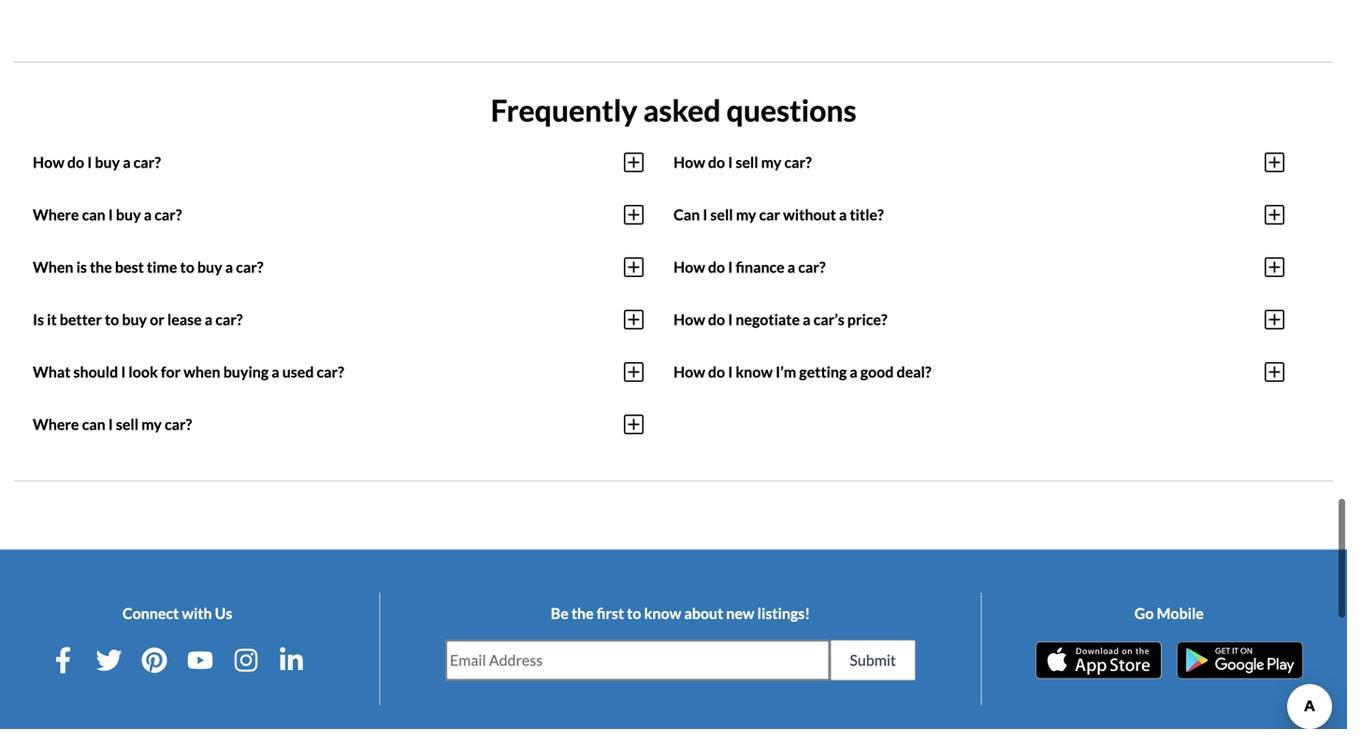 Task type: describe. For each thing, give the bounding box(es) containing it.
without
[[784, 206, 837, 224]]

plus square image for where can i sell my car?
[[624, 413, 644, 436]]

what
[[33, 363, 71, 381]]

a right finance
[[788, 258, 796, 276]]

new
[[727, 604, 755, 622]]

i for how do i negotiate a car's price?
[[728, 310, 733, 329]]

can for sell
[[82, 415, 105, 433]]

look
[[129, 363, 158, 381]]

to for be the first to know about new listings!
[[627, 604, 642, 622]]

plus square image for when is the best time to buy a car?
[[624, 256, 644, 278]]

where can i sell my car? button
[[33, 398, 644, 450]]

buy right time
[[197, 258, 222, 276]]

connect with us
[[122, 604, 232, 622]]

is
[[76, 258, 87, 276]]

getting
[[800, 363, 847, 381]]

connect
[[122, 604, 179, 622]]

plus square image for how do i know i'm getting a good deal?
[[1265, 361, 1285, 383]]

do for know
[[708, 363, 726, 381]]

listings!
[[758, 604, 811, 622]]

i'm
[[776, 363, 797, 381]]

a right lease
[[205, 310, 213, 329]]

when
[[184, 363, 221, 381]]

car's
[[814, 310, 845, 329]]

is it better to buy or lease a car? button
[[33, 293, 644, 346]]

i for how do i finance a car?
[[728, 258, 733, 276]]

when
[[33, 258, 73, 276]]

how for how do i sell my car?
[[674, 153, 706, 171]]

plus square image for can i sell my car without a title?
[[1265, 203, 1285, 226]]

car? inside 'how do i sell my car?' dropdown button
[[785, 153, 812, 171]]

the inside dropdown button
[[90, 258, 112, 276]]

deal?
[[897, 363, 932, 381]]

get it on google play image
[[1177, 641, 1304, 679]]

submit
[[850, 651, 897, 669]]

i for what should i look for when buying a used car?
[[121, 363, 126, 381]]

1 horizontal spatial to
[[180, 258, 194, 276]]

car
[[760, 206, 781, 224]]

where can i sell my car?
[[33, 415, 192, 433]]

a left good
[[850, 363, 858, 381]]

a up where can i buy a car?
[[123, 153, 131, 171]]

should
[[73, 363, 118, 381]]

do for negotiate
[[708, 310, 726, 329]]

how do i know i'm getting a good deal?
[[674, 363, 932, 381]]

pinterest image
[[142, 647, 168, 673]]

car? inside where can i sell my car? dropdown button
[[165, 415, 192, 433]]

how for how do i know i'm getting a good deal?
[[674, 363, 706, 381]]

car? inside the where can i buy a car? dropdown button
[[155, 206, 182, 224]]

about
[[684, 604, 724, 622]]

a left used
[[272, 363, 279, 381]]

used
[[282, 363, 314, 381]]

twitter image
[[96, 647, 122, 673]]

can i sell my car without a title? button
[[674, 188, 1285, 241]]

how do i buy a car?
[[33, 153, 161, 171]]

how do i buy a car? button
[[33, 136, 644, 188]]

can for buy
[[82, 206, 105, 224]]

how do i negotiate a car's price?
[[674, 310, 888, 329]]

better
[[60, 310, 102, 329]]

where for where can i sell my car?
[[33, 415, 79, 433]]

how do i sell my car?
[[674, 153, 812, 171]]

i for how do i know i'm getting a good deal?
[[728, 363, 733, 381]]

can i sell my car without a title?
[[674, 206, 884, 224]]

how do i finance a car? button
[[674, 241, 1285, 293]]

best
[[115, 258, 144, 276]]

my for how do i sell my car?
[[762, 153, 782, 171]]

good
[[861, 363, 894, 381]]

i for how do i buy a car?
[[87, 153, 92, 171]]

youtube image
[[187, 647, 213, 673]]

negotiate
[[736, 310, 800, 329]]

asked
[[644, 92, 721, 128]]

sell inside can i sell my car without a title? dropdown button
[[711, 206, 733, 224]]

a left car's
[[803, 310, 811, 329]]

plus square image for what should i look for when buying a used car?
[[624, 361, 644, 383]]

a up when is the best time to buy a car?
[[144, 206, 152, 224]]

i for where can i buy a car?
[[108, 206, 113, 224]]

do for finance
[[708, 258, 726, 276]]

price?
[[848, 310, 888, 329]]

us
[[215, 604, 232, 622]]

plus square image for how do i finance a car?
[[1265, 256, 1285, 278]]

do for sell
[[708, 153, 726, 171]]



Task type: vqa. For each thing, say whether or not it's contained in the screenshot.
for
yes



Task type: locate. For each thing, give the bounding box(es) containing it.
0 vertical spatial my
[[762, 153, 782, 171]]

i for where can i sell my car?
[[108, 415, 113, 433]]

plus square image for how do i negotiate a car's price?
[[1265, 308, 1285, 331]]

i up where can i buy a car?
[[87, 153, 92, 171]]

plus square image inside how do i finance a car? dropdown button
[[1265, 256, 1285, 278]]

1 vertical spatial know
[[644, 604, 682, 622]]

i right can
[[703, 206, 708, 224]]

plus square image
[[1265, 203, 1285, 226], [624, 256, 644, 278], [1265, 256, 1285, 278], [624, 308, 644, 331], [1265, 308, 1285, 331], [624, 413, 644, 436]]

how for how do i finance a car?
[[674, 258, 706, 276]]

a inside dropdown button
[[839, 206, 847, 224]]

car? right used
[[317, 363, 344, 381]]

go
[[1135, 604, 1154, 622]]

buy left 'or'
[[122, 310, 147, 329]]

for
[[161, 363, 181, 381]]

know inside dropdown button
[[736, 363, 773, 381]]

plus square image inside 'what should i look for when buying a used car?' dropdown button
[[624, 361, 644, 383]]

1 vertical spatial the
[[572, 604, 594, 622]]

how for how do i buy a car?
[[33, 153, 64, 171]]

can down how do i buy a car? on the left of the page
[[82, 206, 105, 224]]

how
[[33, 153, 64, 171], [674, 153, 706, 171], [674, 258, 706, 276], [674, 310, 706, 329], [674, 363, 706, 381]]

buying
[[223, 363, 269, 381]]

plus square image for where can i buy a car?
[[624, 203, 644, 226]]

can down the should
[[82, 415, 105, 433]]

car? down for
[[165, 415, 192, 433]]

or
[[150, 310, 165, 329]]

car? right finance
[[799, 258, 826, 276]]

sell right can
[[711, 206, 733, 224]]

0 horizontal spatial know
[[644, 604, 682, 622]]

plus square image inside where can i sell my car? dropdown button
[[624, 413, 644, 436]]

it
[[47, 310, 57, 329]]

frequently asked questions
[[491, 92, 857, 128]]

buy up where can i buy a car?
[[95, 153, 120, 171]]

a right time
[[225, 258, 233, 276]]

to right first
[[627, 604, 642, 622]]

where down what
[[33, 415, 79, 433]]

can
[[82, 206, 105, 224], [82, 415, 105, 433]]

i
[[87, 153, 92, 171], [728, 153, 733, 171], [108, 206, 113, 224], [703, 206, 708, 224], [728, 258, 733, 276], [728, 310, 733, 329], [121, 363, 126, 381], [728, 363, 733, 381], [108, 415, 113, 433]]

0 vertical spatial sell
[[736, 153, 759, 171]]

car? inside the when is the best time to buy a car? dropdown button
[[236, 258, 263, 276]]

what should i look for when buying a used car? button
[[33, 346, 644, 398]]

plus square image inside how do i negotiate a car's price? dropdown button
[[1265, 308, 1285, 331]]

2 can from the top
[[82, 415, 105, 433]]

2 horizontal spatial to
[[627, 604, 642, 622]]

plus square image inside can i sell my car without a title? dropdown button
[[1265, 203, 1285, 226]]

0 horizontal spatial to
[[105, 310, 119, 329]]

plus square image inside is it better to buy or lease a car? dropdown button
[[624, 308, 644, 331]]

know
[[736, 363, 773, 381], [644, 604, 682, 622]]

i up can i sell my car without a title?
[[728, 153, 733, 171]]

to for is it better to buy or lease a car?
[[105, 310, 119, 329]]

1 horizontal spatial know
[[736, 363, 773, 381]]

where
[[33, 206, 79, 224], [33, 415, 79, 433]]

car? right time
[[236, 258, 263, 276]]

linkedin image
[[279, 647, 305, 673]]

do
[[67, 153, 84, 171], [708, 153, 726, 171], [708, 258, 726, 276], [708, 310, 726, 329], [708, 363, 726, 381]]

1 vertical spatial sell
[[711, 206, 733, 224]]

mobile
[[1157, 604, 1204, 622]]

my up car
[[762, 153, 782, 171]]

i down how do i buy a car? on the left of the page
[[108, 206, 113, 224]]

my for where can i sell my car?
[[141, 415, 162, 433]]

sell for how do i sell my car?
[[736, 153, 759, 171]]

where can i buy a car?
[[33, 206, 182, 224]]

sell inside 'how do i sell my car?' dropdown button
[[736, 153, 759, 171]]

car? inside how do i finance a car? dropdown button
[[799, 258, 826, 276]]

plus square image inside the where can i buy a car? dropdown button
[[624, 203, 644, 226]]

instagram image
[[233, 647, 259, 673]]

questions
[[727, 92, 857, 128]]

Email Address email field
[[446, 640, 830, 680]]

1 horizontal spatial the
[[572, 604, 594, 622]]

lease
[[167, 310, 202, 329]]

car? inside 'what should i look for when buying a used car?' dropdown button
[[317, 363, 344, 381]]

buy up best
[[116, 206, 141, 224]]

buy
[[95, 153, 120, 171], [116, 206, 141, 224], [197, 258, 222, 276], [122, 310, 147, 329]]

when is the best time to buy a car?
[[33, 258, 263, 276]]

be
[[551, 604, 569, 622]]

plus square image inside how do i know i'm getting a good deal? dropdown button
[[1265, 361, 1285, 383]]

be the first to know about new listings!
[[551, 604, 811, 622]]

car? inside how do i buy a car? dropdown button
[[134, 153, 161, 171]]

i left finance
[[728, 258, 733, 276]]

how do i know i'm getting a good deal? button
[[674, 346, 1285, 398]]

0 horizontal spatial the
[[90, 258, 112, 276]]

how do i negotiate a car's price? button
[[674, 293, 1285, 346]]

to right time
[[180, 258, 194, 276]]

1 vertical spatial where
[[33, 415, 79, 433]]

1 vertical spatial can
[[82, 415, 105, 433]]

sell for where can i sell my car?
[[116, 415, 139, 433]]

2 horizontal spatial sell
[[736, 153, 759, 171]]

where up when
[[33, 206, 79, 224]]

1 where from the top
[[33, 206, 79, 224]]

0 vertical spatial where
[[33, 206, 79, 224]]

do left the negotiate
[[708, 310, 726, 329]]

1 vertical spatial to
[[105, 310, 119, 329]]

my down look
[[141, 415, 162, 433]]

i left the negotiate
[[728, 310, 733, 329]]

what should i look for when buying a used car?
[[33, 363, 344, 381]]

download on the app store image
[[1036, 641, 1162, 679]]

plus square image inside how do i buy a car? dropdown button
[[624, 151, 644, 173]]

title?
[[850, 206, 884, 224]]

do down asked
[[708, 153, 726, 171]]

0 horizontal spatial my
[[141, 415, 162, 433]]

do up where can i buy a car?
[[67, 153, 84, 171]]

time
[[147, 258, 177, 276]]

my left car
[[736, 206, 757, 224]]

where for where can i buy a car?
[[33, 206, 79, 224]]

frequently
[[491, 92, 638, 128]]

plus square image for how do i buy a car?
[[624, 151, 644, 173]]

car? up time
[[155, 206, 182, 224]]

car? inside is it better to buy or lease a car? dropdown button
[[215, 310, 243, 329]]

do for buy
[[67, 153, 84, 171]]

2 horizontal spatial my
[[762, 153, 782, 171]]

0 horizontal spatial sell
[[116, 415, 139, 433]]

0 vertical spatial know
[[736, 363, 773, 381]]

2 vertical spatial my
[[141, 415, 162, 433]]

i left look
[[121, 363, 126, 381]]

plus square image
[[624, 151, 644, 173], [1265, 151, 1285, 173], [624, 203, 644, 226], [624, 361, 644, 383], [1265, 361, 1285, 383]]

is it better to buy or lease a car?
[[33, 310, 243, 329]]

do left finance
[[708, 258, 726, 276]]

1 vertical spatial my
[[736, 206, 757, 224]]

the
[[90, 258, 112, 276], [572, 604, 594, 622]]

how for how do i negotiate a car's price?
[[674, 310, 706, 329]]

0 vertical spatial to
[[180, 258, 194, 276]]

to
[[180, 258, 194, 276], [105, 310, 119, 329], [627, 604, 642, 622]]

my
[[762, 153, 782, 171], [736, 206, 757, 224], [141, 415, 162, 433]]

submit button
[[831, 640, 916, 681]]

facebook image
[[50, 647, 76, 673]]

sell up can i sell my car without a title?
[[736, 153, 759, 171]]

plus square image for how do i sell my car?
[[1265, 151, 1285, 173]]

car?
[[134, 153, 161, 171], [785, 153, 812, 171], [155, 206, 182, 224], [236, 258, 263, 276], [799, 258, 826, 276], [215, 310, 243, 329], [317, 363, 344, 381], [165, 415, 192, 433]]

how do i sell my car? button
[[674, 136, 1285, 188]]

car? right lease
[[215, 310, 243, 329]]

plus square image inside 'how do i sell my car?' dropdown button
[[1265, 151, 1285, 173]]

2 where from the top
[[33, 415, 79, 433]]

i for how do i sell my car?
[[728, 153, 733, 171]]

i left i'm
[[728, 363, 733, 381]]

the right is
[[90, 258, 112, 276]]

i down the should
[[108, 415, 113, 433]]

a
[[123, 153, 131, 171], [144, 206, 152, 224], [839, 206, 847, 224], [225, 258, 233, 276], [788, 258, 796, 276], [205, 310, 213, 329], [803, 310, 811, 329], [272, 363, 279, 381], [850, 363, 858, 381]]

1 horizontal spatial my
[[736, 206, 757, 224]]

the right be
[[572, 604, 594, 622]]

when is the best time to buy a car? button
[[33, 241, 644, 293]]

do left i'm
[[708, 363, 726, 381]]

2 vertical spatial to
[[627, 604, 642, 622]]

i inside dropdown button
[[703, 206, 708, 224]]

to right better
[[105, 310, 119, 329]]

go mobile
[[1135, 604, 1204, 622]]

can
[[674, 206, 700, 224]]

0 vertical spatial can
[[82, 206, 105, 224]]

is
[[33, 310, 44, 329]]

1 horizontal spatial sell
[[711, 206, 733, 224]]

sell inside where can i sell my car? dropdown button
[[116, 415, 139, 433]]

sell
[[736, 153, 759, 171], [711, 206, 733, 224], [116, 415, 139, 433]]

plus square image inside the when is the best time to buy a car? dropdown button
[[624, 256, 644, 278]]

plus square image for is it better to buy or lease a car?
[[624, 308, 644, 331]]

know left about at right bottom
[[644, 604, 682, 622]]

1 can from the top
[[82, 206, 105, 224]]

a left title?
[[839, 206, 847, 224]]

my inside dropdown button
[[736, 206, 757, 224]]

how do i finance a car?
[[674, 258, 826, 276]]

2 vertical spatial sell
[[116, 415, 139, 433]]

know left i'm
[[736, 363, 773, 381]]

0 vertical spatial the
[[90, 258, 112, 276]]

with
[[182, 604, 212, 622]]

sell down look
[[116, 415, 139, 433]]

car? up where can i buy a car?
[[134, 153, 161, 171]]

first
[[597, 604, 624, 622]]

finance
[[736, 258, 785, 276]]

car? down questions
[[785, 153, 812, 171]]

where can i buy a car? button
[[33, 188, 644, 241]]



